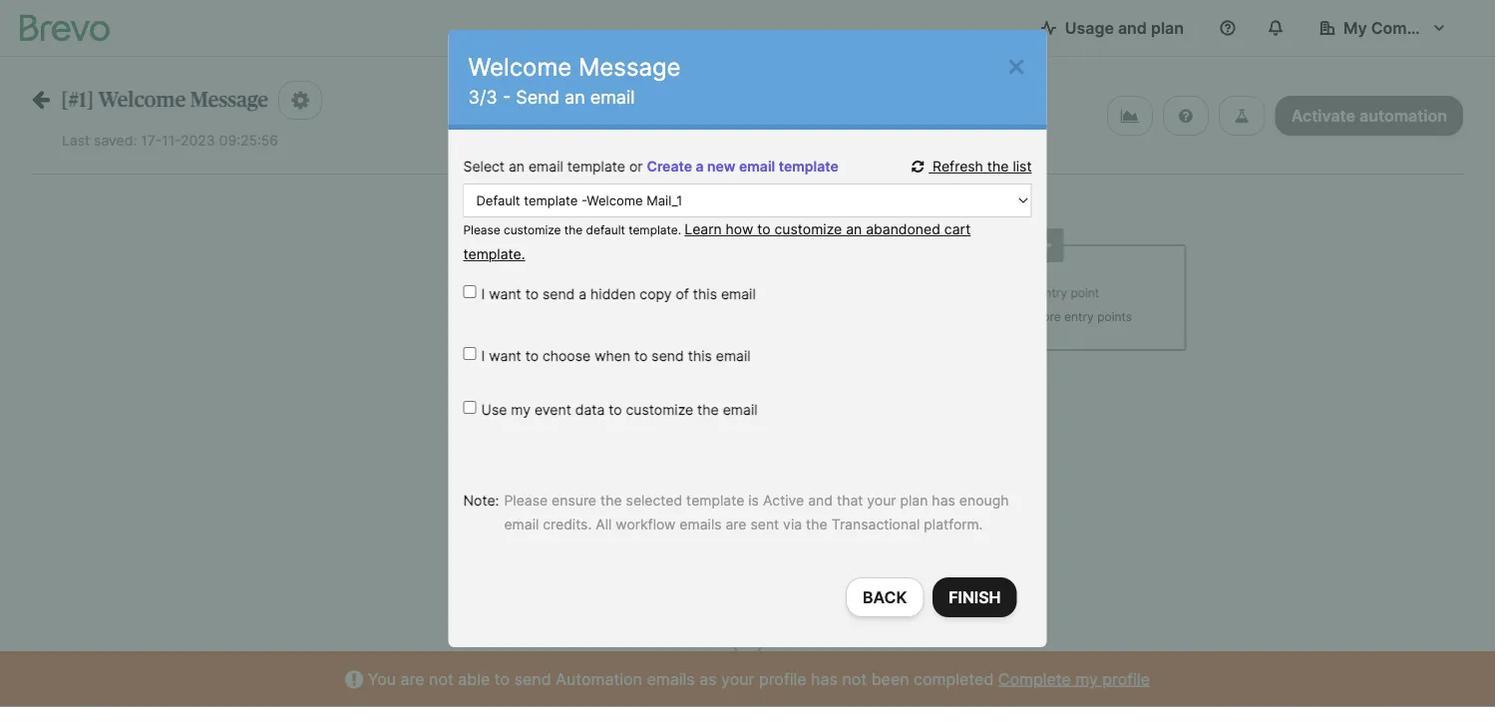 Task type: locate. For each thing, give the bounding box(es) containing it.
entry up more
[[1038, 286, 1067, 300]]

1 horizontal spatial my
[[1075, 669, 1098, 689]]

template. left learn
[[628, 223, 681, 237]]

to right the when
[[634, 348, 648, 365]]

0 vertical spatial i
[[481, 286, 485, 303]]

welcome message 3/3 - send an email
[[468, 52, 681, 107]]

1 vertical spatial a
[[579, 286, 587, 303]]

1 horizontal spatial please
[[504, 492, 548, 509]]

usage and plan button
[[1025, 8, 1200, 48]]

please inside note: please ensure the selected template is active and that your plan has enough email credits. all workflow emails are sent via the transactional platform.
[[504, 492, 548, 509]]

template. inside "learn how to customize an abandoned cart template."
[[463, 246, 525, 263]]

note:
[[463, 492, 499, 509]]

0 horizontal spatial message
[[190, 89, 268, 110]]

0 horizontal spatial my
[[511, 401, 531, 418]]

and right usage
[[1118, 18, 1147, 37]]

select an email template or create a new email template
[[463, 158, 839, 175]]

this
[[693, 286, 717, 303], [688, 348, 712, 365]]

use my event data to customize the email
[[481, 401, 758, 418]]

1 horizontal spatial customize
[[626, 401, 693, 418]]

new
[[707, 158, 736, 175]]

email
[[590, 86, 635, 107], [529, 158, 563, 175], [739, 158, 775, 175], [721, 286, 756, 303], [716, 348, 751, 365], [723, 401, 758, 418], [504, 516, 539, 533]]

an right send
[[564, 86, 585, 107]]

a left new
[[696, 158, 704, 175]]

template left or
[[567, 158, 625, 175]]

that
[[837, 492, 863, 509]]

click
[[961, 310, 989, 324]]

2 i from the top
[[481, 348, 485, 365]]

1 vertical spatial plan
[[900, 492, 928, 509]]

platform.
[[924, 516, 983, 533]]

1 horizontal spatial template.
[[628, 223, 681, 237]]

refresh the list link
[[912, 158, 1032, 175]]

entry
[[1038, 286, 1067, 300], [1064, 310, 1094, 324]]

None checkbox
[[463, 347, 476, 360], [463, 401, 476, 414], [463, 347, 476, 360], [463, 401, 476, 414]]

want
[[489, 286, 521, 303], [489, 348, 521, 365]]

1 vertical spatial please
[[504, 492, 548, 509]]

want down please customize the default template.
[[489, 286, 521, 303]]

entry down point
[[1064, 310, 1094, 324]]

want for i want to choose when to send this email
[[489, 348, 521, 365]]

my right 'use'
[[511, 401, 531, 418]]

this right of
[[693, 286, 717, 303]]

email right new
[[739, 158, 775, 175]]

to down please customize the default template.
[[525, 286, 539, 303]]

template right new
[[779, 158, 839, 175]]

email inside note: please ensure the selected template is active and that your plan has enough email credits. all workflow emails are sent via the transactional platform.
[[504, 516, 539, 533]]

this down contact
[[688, 348, 712, 365]]

an inside "learn how to customize an abandoned cart template."
[[846, 221, 862, 238]]

1 horizontal spatial template
[[686, 492, 744, 509]]

2 want from the top
[[489, 348, 521, 365]]

1 horizontal spatial list
[[1013, 158, 1032, 175]]

and left that
[[808, 492, 833, 509]]

credits.
[[543, 516, 592, 533]]

1 vertical spatial and
[[808, 492, 833, 509]]

0 vertical spatial entry
[[1038, 286, 1067, 300]]

1 horizontal spatial plan
[[1151, 18, 1184, 37]]

1 horizontal spatial a
[[696, 158, 704, 175]]

hidden
[[590, 286, 636, 303]]

0 vertical spatial please
[[463, 223, 500, 237]]

1 want from the top
[[489, 286, 521, 303]]

customize left default
[[504, 223, 561, 237]]

my left "profile"
[[1075, 669, 1098, 689]]

profile
[[1102, 669, 1150, 689]]

plan left has
[[900, 492, 928, 509]]

0 horizontal spatial please
[[463, 223, 500, 237]]

send
[[542, 286, 575, 303], [652, 348, 684, 365]]

more
[[1032, 310, 1061, 324]]

0 horizontal spatial a
[[579, 286, 587, 303]]

an right select
[[509, 158, 525, 175]]

learn how to customize an abandoned cart template.
[[463, 221, 971, 263]]

customize right how
[[775, 221, 842, 238]]

1 horizontal spatial message
[[578, 52, 681, 81]]

0 horizontal spatial template.
[[463, 246, 525, 263]]

None checkbox
[[463, 285, 476, 298]]

to inside "add an entry point click to add more entry points"
[[992, 310, 1004, 324]]

0 vertical spatial a
[[696, 158, 704, 175]]

exclamation circle image
[[345, 672, 363, 688]]

my
[[511, 401, 531, 418], [1075, 669, 1098, 689]]

please right note: on the left bottom
[[504, 492, 548, 509]]

an left abandoned
[[846, 221, 862, 238]]

email left credits.
[[504, 516, 539, 533]]

refresh
[[933, 158, 983, 175]]

to
[[757, 221, 771, 238], [525, 286, 539, 303], [776, 286, 787, 300], [992, 310, 1004, 324], [525, 348, 539, 365], [634, 348, 648, 365], [609, 401, 622, 418]]

template. down please customize the default template.
[[463, 246, 525, 263]]

list right added
[[791, 286, 807, 300]]

add
[[994, 286, 1017, 300]]

1 vertical spatial i
[[481, 348, 485, 365]]

list inside form
[[1013, 158, 1032, 175]]

my company button
[[1304, 8, 1463, 48]]

0 horizontal spatial plan
[[900, 492, 928, 509]]

workflow
[[616, 516, 676, 533]]

an
[[564, 86, 585, 107], [509, 158, 525, 175], [846, 221, 862, 238], [1020, 286, 1034, 300]]

the
[[987, 158, 1009, 175], [564, 223, 583, 237], [697, 401, 719, 418], [600, 492, 622, 509], [806, 516, 828, 533]]

a
[[696, 158, 704, 175], [579, 286, 587, 303]]

an inside "add an entry point click to add more entry points"
[[1020, 286, 1034, 300]]

0 horizontal spatial and
[[808, 492, 833, 509]]

1 horizontal spatial and
[[1118, 18, 1147, 37]]

please
[[463, 223, 500, 237], [504, 492, 548, 509]]

1 vertical spatial my
[[1075, 669, 1098, 689]]

#2
[[860, 570, 875, 584]]

event
[[534, 401, 571, 418]]

template
[[567, 158, 625, 175], [779, 158, 839, 175], [686, 492, 744, 509]]

1 i from the top
[[481, 286, 485, 303]]

complete my profile link
[[998, 669, 1150, 689]]

message
[[578, 52, 681, 81], [190, 89, 268, 110]]

0 vertical spatial list
[[1013, 158, 1032, 175]]

plan
[[1151, 18, 1184, 37], [900, 492, 928, 509]]

a left hidden
[[579, 286, 587, 303]]

[#1]
[[61, 89, 94, 110]]

plan right usage
[[1151, 18, 1184, 37]]

refresh image
[[912, 160, 929, 174]]

arrow left image
[[32, 88, 50, 109]]

2 horizontal spatial customize
[[775, 221, 842, 238]]

customize
[[775, 221, 842, 238], [504, 223, 561, 237], [626, 401, 693, 418]]

1 horizontal spatial welcome
[[468, 52, 572, 81]]

question circle image
[[1179, 108, 1193, 124]]

finish button
[[933, 577, 1017, 617]]

my inside form
[[511, 401, 531, 418]]

welcome up 17- on the left top of the page
[[98, 89, 186, 110]]

i for i want to choose when to send this email
[[481, 348, 485, 365]]

1 vertical spatial message
[[190, 89, 268, 110]]

wait
[[735, 522, 760, 537]]

1 vertical spatial this
[[688, 348, 712, 365]]

are
[[726, 516, 747, 533]]

enough
[[959, 492, 1009, 509]]

when
[[595, 348, 630, 365]]

17-
[[141, 132, 162, 149]]

welcome up -
[[468, 52, 572, 81]]

back
[[863, 587, 907, 607]]

0 vertical spatial plan
[[1151, 18, 1184, 37]]

list
[[1013, 158, 1032, 175], [791, 286, 807, 300]]

i
[[481, 286, 485, 303], [481, 348, 485, 365]]

customize down i want to choose when to send this email
[[626, 401, 693, 418]]

create
[[647, 158, 692, 175]]

none checkbox inside form
[[463, 285, 476, 298]]

send right the when
[[652, 348, 684, 365]]

welcome
[[468, 52, 572, 81], [98, 89, 186, 110]]

contact
[[688, 286, 733, 300]]

email right of
[[721, 286, 756, 303]]

template inside note: please ensure the selected template is active and that your plan has enough email credits. all workflow emails are sent via the transactional platform.
[[686, 492, 744, 509]]

last
[[62, 132, 90, 149]]

transactional
[[831, 516, 920, 533]]

want up 'use'
[[489, 348, 521, 365]]

message inside welcome message 3/3 - send an email
[[578, 52, 681, 81]]

and
[[1118, 18, 1147, 37], [808, 492, 833, 509]]

finish
[[949, 587, 1001, 607]]

1 vertical spatial want
[[489, 348, 521, 365]]

1 vertical spatial template.
[[463, 246, 525, 263]]

0 vertical spatial welcome
[[468, 52, 572, 81]]

0 vertical spatial and
[[1118, 18, 1147, 37]]

0 horizontal spatial list
[[791, 286, 807, 300]]

0 vertical spatial message
[[578, 52, 681, 81]]

send left hidden
[[542, 286, 575, 303]]

0 vertical spatial want
[[489, 286, 521, 303]]

email right select
[[529, 158, 563, 175]]

please down select
[[463, 223, 500, 237]]

0 vertical spatial send
[[542, 286, 575, 303]]

to right data
[[609, 401, 622, 418]]

template.
[[628, 223, 681, 237], [463, 246, 525, 263]]

1 vertical spatial welcome
[[98, 89, 186, 110]]

×
[[1006, 44, 1027, 83]]

email up or
[[590, 86, 635, 107]]

1 vertical spatial entry
[[1064, 310, 1094, 324]]

add an entry point click to add more entry points
[[961, 286, 1132, 324]]

my company
[[1343, 18, 1445, 37]]

0 horizontal spatial welcome
[[98, 89, 186, 110]]

to right how
[[757, 221, 771, 238]]

has
[[932, 492, 955, 509]]

of
[[676, 286, 689, 303]]

1 vertical spatial send
[[652, 348, 684, 365]]

form
[[433, 155, 1062, 632]]

data
[[575, 401, 605, 418]]

to left add
[[992, 310, 1004, 324]]

list right refresh
[[1013, 158, 1032, 175]]

template up emails at left
[[686, 492, 744, 509]]

learn how to customize an abandoned cart template. link
[[463, 221, 971, 263]]

0 vertical spatial my
[[511, 401, 531, 418]]

11-
[[162, 132, 181, 149]]

plan inside note: please ensure the selected template is active and that your plan has enough email credits. all workflow emails are sent via the transactional platform.
[[900, 492, 928, 509]]

an right "add"
[[1020, 286, 1034, 300]]



Task type: describe. For each thing, give the bounding box(es) containing it.
flask image
[[1235, 108, 1249, 124]]

sent
[[750, 516, 779, 533]]

last saved: 17-11-2023 09:25:56
[[62, 132, 278, 149]]

2023
[[181, 132, 215, 149]]

usage
[[1065, 18, 1114, 37]]

active
[[763, 492, 804, 509]]

0 vertical spatial this
[[693, 286, 717, 303]]

1 horizontal spatial send
[[652, 348, 684, 365]]

to inside "learn how to customize an abandoned cart template."
[[757, 221, 771, 238]]

[#1]                             welcome message link
[[32, 88, 268, 110]]

choose
[[542, 348, 591, 365]]

to left choose
[[525, 348, 539, 365]]

0 horizontal spatial customize
[[504, 223, 561, 237]]

cart
[[944, 221, 971, 238]]

emails
[[680, 516, 722, 533]]

3/3
[[468, 86, 498, 107]]

cog image
[[291, 90, 309, 111]]

0 vertical spatial template.
[[628, 223, 681, 237]]

add
[[1007, 310, 1029, 324]]

an inside welcome message 3/3 - send an email
[[564, 86, 585, 107]]

via
[[783, 516, 802, 533]]

points
[[1097, 310, 1132, 324]]

point
[[1071, 286, 1099, 300]]

plan inside "usage and plan" button
[[1151, 18, 1184, 37]]

my for use
[[511, 401, 531, 418]]

back button
[[846, 577, 924, 617]]

refresh the list
[[929, 158, 1032, 175]]

your
[[867, 492, 896, 509]]

complete
[[998, 669, 1071, 689]]

use
[[481, 401, 507, 418]]

and inside note: please ensure the selected template is active and that your plan has enough email credits. all workflow emails are sent via the transactional platform.
[[808, 492, 833, 509]]

select
[[463, 158, 505, 175]]

customize inside "learn how to customize an abandoned cart template."
[[775, 221, 842, 238]]

welcome inside welcome message 3/3 - send an email
[[468, 52, 572, 81]]

form containing back
[[433, 155, 1062, 632]]

i for i want to send a hidden copy of this email
[[481, 286, 485, 303]]

email inside welcome message 3/3 - send an email
[[590, 86, 635, 107]]

to right added
[[776, 286, 787, 300]]

complete my profile
[[998, 669, 1150, 689]]

please customize the default template.
[[463, 223, 684, 237]]

selected
[[626, 492, 682, 509]]

contact added to list
[[688, 286, 807, 300]]

my for complete
[[1075, 669, 1098, 689]]

and inside button
[[1118, 18, 1147, 37]]

1 vertical spatial list
[[791, 286, 807, 300]]

email up is
[[723, 401, 758, 418]]

i want to send a hidden copy of this email
[[481, 286, 756, 303]]

09:25:56
[[219, 132, 278, 149]]

is
[[748, 492, 759, 509]]

create a new email template link
[[647, 155, 839, 179]]

area chart image
[[1121, 108, 1139, 124]]

send
[[516, 86, 559, 107]]

my
[[1343, 18, 1367, 37]]

saved:
[[94, 132, 137, 149]]

abandoned
[[866, 221, 940, 238]]

added
[[736, 286, 772, 300]]

note: please ensure the selected template is active and that your plan has enough email credits. all workflow emails are sent via the transactional platform.
[[463, 492, 1009, 533]]

email down contact added to list
[[716, 348, 751, 365]]

2 horizontal spatial template
[[779, 158, 839, 175]]

or
[[629, 158, 643, 175]]

how
[[726, 221, 753, 238]]

0 horizontal spatial send
[[542, 286, 575, 303]]

all
[[596, 516, 612, 533]]

i want to choose when to send this email
[[481, 348, 751, 365]]

company
[[1371, 18, 1445, 37]]

0 horizontal spatial template
[[567, 158, 625, 175]]

× button
[[1006, 44, 1027, 83]]

default
[[586, 223, 625, 237]]

[#1]                             welcome message
[[61, 89, 268, 110]]

want for i want to send a hidden copy of this email
[[489, 286, 521, 303]]

ensure
[[552, 492, 596, 509]]

copy
[[640, 286, 672, 303]]

learn
[[684, 221, 722, 238]]

usage and plan
[[1065, 18, 1184, 37]]

-
[[503, 86, 511, 107]]



Task type: vqa. For each thing, say whether or not it's contained in the screenshot.
sent
yes



